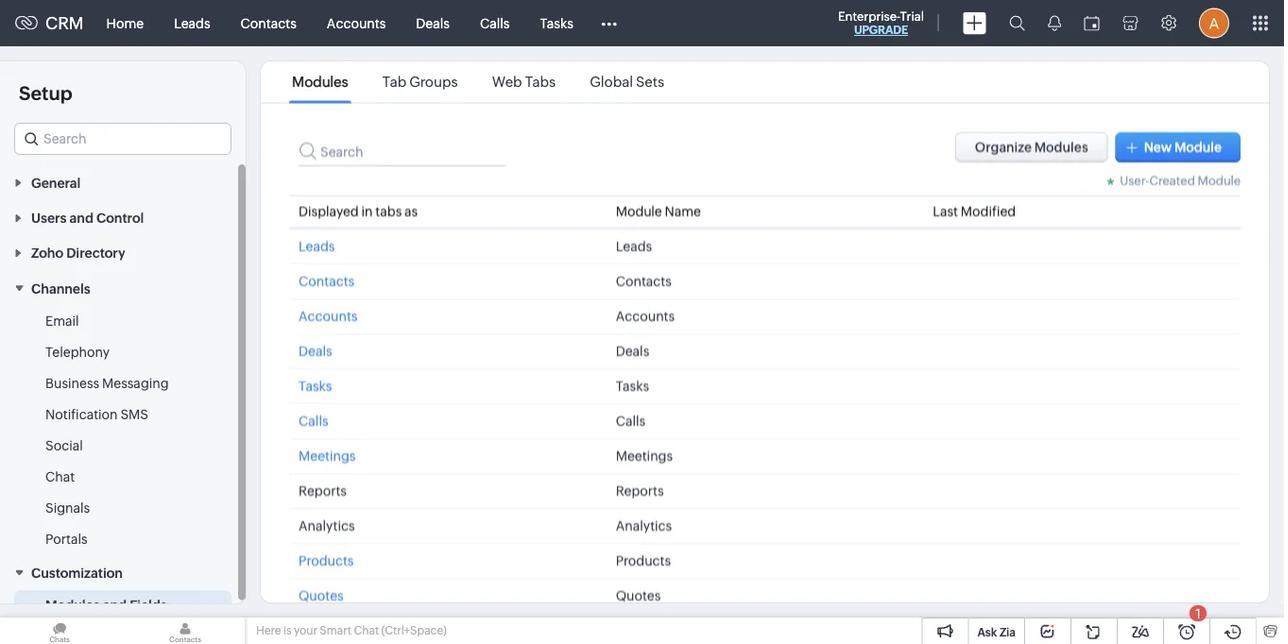 Task type: locate. For each thing, give the bounding box(es) containing it.
modules up chats image
[[45, 598, 100, 613]]

modules
[[292, 74, 349, 90], [45, 598, 100, 613]]

notification
[[45, 407, 118, 422]]

users and control button
[[0, 200, 246, 235]]

business messaging link
[[45, 374, 169, 393]]

accounts
[[327, 16, 386, 31], [299, 309, 358, 324], [616, 309, 675, 324]]

trial
[[901, 9, 925, 23]]

tab groups link
[[380, 74, 461, 90]]

is
[[284, 625, 292, 638]]

here
[[256, 625, 281, 638]]

0 horizontal spatial chat
[[45, 469, 75, 484]]

business messaging
[[45, 376, 169, 391]]

control
[[96, 211, 144, 226]]

0 horizontal spatial products
[[299, 554, 354, 569]]

modules for modules
[[292, 74, 349, 90]]

chat down social
[[45, 469, 75, 484]]

0 horizontal spatial tasks link
[[299, 379, 332, 394]]

0 horizontal spatial leads link
[[159, 0, 226, 46]]

2 analytics from the left
[[616, 519, 672, 534]]

analytics
[[299, 519, 355, 534], [616, 519, 672, 534]]

as
[[405, 204, 418, 219]]

and for users
[[70, 211, 94, 226]]

modules inside modules and fields link
[[45, 598, 100, 613]]

Other Modules field
[[589, 8, 629, 38]]

and inside customization region
[[103, 598, 127, 613]]

1 horizontal spatial contacts
[[299, 274, 355, 289]]

1 horizontal spatial leads
[[299, 239, 335, 254]]

calls
[[480, 16, 510, 31], [299, 414, 329, 429], [616, 414, 646, 429]]

1 horizontal spatial products
[[616, 554, 671, 569]]

deals
[[416, 16, 450, 31], [299, 344, 332, 359], [616, 344, 650, 359]]

leads link right home
[[159, 0, 226, 46]]

1 horizontal spatial deals
[[416, 16, 450, 31]]

and
[[70, 211, 94, 226], [103, 598, 127, 613]]

accounts link
[[312, 0, 401, 46], [299, 309, 358, 324]]

0 horizontal spatial leads
[[174, 16, 210, 31]]

create menu image
[[963, 12, 987, 35]]

contacts up modules link
[[241, 16, 297, 31]]

contacts down module name
[[616, 274, 672, 289]]

leads down displayed
[[299, 239, 335, 254]]

0 horizontal spatial and
[[70, 211, 94, 226]]

portals
[[45, 532, 88, 547]]

modules left tab
[[292, 74, 349, 90]]

leads link
[[159, 0, 226, 46], [299, 239, 335, 254]]

module left name
[[616, 204, 662, 219]]

1 products from the left
[[299, 554, 354, 569]]

1 horizontal spatial chat
[[354, 625, 379, 638]]

module inside button
[[1175, 139, 1222, 155]]

in
[[362, 204, 373, 219]]

and inside 'dropdown button'
[[70, 211, 94, 226]]

1 vertical spatial accounts link
[[299, 309, 358, 324]]

new module button
[[1116, 132, 1241, 162]]

0 horizontal spatial modules
[[45, 598, 100, 613]]

ask
[[978, 626, 998, 639]]

web tabs
[[492, 74, 556, 90]]

contacts link up modules link
[[226, 0, 312, 46]]

1 horizontal spatial quotes
[[616, 588, 661, 604]]

0 vertical spatial deals link
[[401, 0, 465, 46]]

modified
[[961, 204, 1016, 219]]

0 horizontal spatial tasks
[[299, 379, 332, 394]]

upgrade
[[855, 24, 909, 36]]

global sets link
[[587, 74, 668, 90]]

calls link
[[465, 0, 525, 46], [299, 414, 329, 429]]

1 vertical spatial and
[[103, 598, 127, 613]]

home
[[106, 16, 144, 31]]

0 horizontal spatial reports
[[299, 484, 347, 499]]

1 horizontal spatial tasks
[[540, 16, 574, 31]]

contacts link down displayed
[[299, 274, 355, 289]]

1 quotes from the left
[[299, 588, 344, 604]]

1 horizontal spatial analytics
[[616, 519, 672, 534]]

0 horizontal spatial meetings
[[299, 449, 356, 464]]

tasks inside 'link'
[[540, 16, 574, 31]]

1 vertical spatial module
[[1198, 173, 1241, 188]]

general button
[[0, 164, 246, 200]]

0 horizontal spatial analytics
[[299, 519, 355, 534]]

notification sms
[[45, 407, 148, 422]]

global sets
[[590, 74, 665, 90]]

contacts
[[241, 16, 297, 31], [299, 274, 355, 289], [616, 274, 672, 289]]

module
[[1175, 139, 1222, 155], [1198, 173, 1241, 188], [616, 204, 662, 219]]

tabs
[[376, 204, 402, 219]]

1 horizontal spatial deals link
[[401, 0, 465, 46]]

0 vertical spatial contacts link
[[226, 0, 312, 46]]

0 vertical spatial module
[[1175, 139, 1222, 155]]

1 vertical spatial chat
[[354, 625, 379, 638]]

* user-created module
[[1107, 173, 1241, 197]]

1 horizontal spatial and
[[103, 598, 127, 613]]

2 horizontal spatial calls
[[616, 414, 646, 429]]

meetings
[[299, 449, 356, 464], [616, 449, 673, 464]]

tasks
[[540, 16, 574, 31], [299, 379, 332, 394], [616, 379, 650, 394]]

module right created on the right top
[[1198, 173, 1241, 188]]

and left fields
[[103, 598, 127, 613]]

None field
[[14, 123, 232, 155]]

leads link down displayed
[[299, 239, 335, 254]]

0 vertical spatial calls link
[[465, 0, 525, 46]]

0 vertical spatial modules
[[292, 74, 349, 90]]

0 vertical spatial and
[[70, 211, 94, 226]]

calls link up meetings link
[[299, 414, 329, 429]]

chat right smart
[[354, 625, 379, 638]]

1 horizontal spatial calls link
[[465, 0, 525, 46]]

products
[[299, 554, 354, 569], [616, 554, 671, 569]]

module inside * user-created module
[[1198, 173, 1241, 188]]

list containing modules
[[275, 61, 682, 103]]

1 vertical spatial deals link
[[299, 344, 332, 359]]

list
[[275, 61, 682, 103]]

leads down module name
[[616, 239, 652, 254]]

1 horizontal spatial modules
[[292, 74, 349, 90]]

modules and fields
[[45, 598, 167, 613]]

tab
[[383, 74, 407, 90]]

2 horizontal spatial contacts
[[616, 274, 672, 289]]

contacts link
[[226, 0, 312, 46], [299, 274, 355, 289]]

signals link
[[45, 499, 90, 517]]

0 vertical spatial tasks link
[[525, 0, 589, 46]]

deals link
[[401, 0, 465, 46], [299, 344, 332, 359]]

modules link
[[289, 74, 351, 90]]

profile image
[[1200, 8, 1230, 38]]

here is your smart chat (ctrl+space)
[[256, 625, 447, 638]]

contacts down displayed
[[299, 274, 355, 289]]

chat
[[45, 469, 75, 484], [354, 625, 379, 638]]

users and control
[[31, 211, 144, 226]]

tab groups
[[383, 74, 458, 90]]

2 reports from the left
[[616, 484, 664, 499]]

tasks link up meetings link
[[299, 379, 332, 394]]

chats image
[[0, 618, 119, 645]]

1 vertical spatial calls link
[[299, 414, 329, 429]]

leads right home
[[174, 16, 210, 31]]

1 horizontal spatial reports
[[616, 484, 664, 499]]

quotes
[[299, 588, 344, 604], [616, 588, 661, 604]]

0 vertical spatial chat
[[45, 469, 75, 484]]

0 horizontal spatial deals
[[299, 344, 332, 359]]

email link
[[45, 311, 79, 330]]

None button
[[956, 132, 1109, 162]]

2 meetings from the left
[[616, 449, 673, 464]]

1 horizontal spatial meetings
[[616, 449, 673, 464]]

reports
[[299, 484, 347, 499], [616, 484, 664, 499]]

products link
[[299, 554, 354, 569]]

1 vertical spatial leads link
[[299, 239, 335, 254]]

modules inside list
[[292, 74, 349, 90]]

new module
[[1145, 139, 1222, 155]]

calls link up web
[[465, 0, 525, 46]]

0 horizontal spatial calls link
[[299, 414, 329, 429]]

telephony link
[[45, 343, 110, 361]]

module right new
[[1175, 139, 1222, 155]]

0 horizontal spatial deals link
[[299, 344, 332, 359]]

1 vertical spatial modules
[[45, 598, 100, 613]]

and right users
[[70, 211, 94, 226]]

zoho
[[31, 246, 63, 261]]

1 horizontal spatial calls
[[480, 16, 510, 31]]

0 horizontal spatial quotes
[[299, 588, 344, 604]]

tasks link up tabs
[[525, 0, 589, 46]]

1 horizontal spatial tasks link
[[525, 0, 589, 46]]



Task type: describe. For each thing, give the bounding box(es) containing it.
module name
[[616, 204, 701, 219]]

contacts image
[[126, 618, 245, 645]]

groups
[[410, 74, 458, 90]]

global
[[590, 74, 633, 90]]

0 vertical spatial leads link
[[159, 0, 226, 46]]

messaging
[[102, 376, 169, 391]]

chat inside channels region
[[45, 469, 75, 484]]

2 products from the left
[[616, 554, 671, 569]]

last modified
[[933, 204, 1016, 219]]

crm
[[45, 13, 84, 33]]

and for modules
[[103, 598, 127, 613]]

Search text field
[[299, 132, 507, 166]]

home link
[[91, 0, 159, 46]]

customization button
[[0, 555, 246, 591]]

web
[[492, 74, 522, 90]]

zia
[[1000, 626, 1016, 639]]

fields
[[130, 598, 167, 613]]

telephony
[[45, 344, 110, 360]]

displayed
[[299, 204, 359, 219]]

crm link
[[15, 13, 84, 33]]

2 horizontal spatial deals
[[616, 344, 650, 359]]

1 analytics from the left
[[299, 519, 355, 534]]

channels region
[[0, 306, 246, 555]]

zoho directory button
[[0, 235, 246, 270]]

1
[[1196, 606, 1201, 622]]

general
[[31, 175, 81, 190]]

2 horizontal spatial tasks
[[616, 379, 650, 394]]

name
[[665, 204, 701, 219]]

2 horizontal spatial leads
[[616, 239, 652, 254]]

0 vertical spatial accounts link
[[312, 0, 401, 46]]

business
[[45, 376, 99, 391]]

1 vertical spatial contacts link
[[299, 274, 355, 289]]

directory
[[66, 246, 125, 261]]

setup
[[19, 82, 72, 104]]

new
[[1145, 139, 1173, 155]]

search image
[[1010, 15, 1026, 31]]

profile element
[[1188, 0, 1241, 46]]

(ctrl+space)
[[381, 625, 447, 638]]

1 meetings from the left
[[299, 449, 356, 464]]

2 vertical spatial module
[[616, 204, 662, 219]]

modules for modules and fields
[[45, 598, 100, 613]]

sets
[[636, 74, 665, 90]]

meetings link
[[299, 449, 356, 464]]

notification sms link
[[45, 405, 148, 424]]

Search text field
[[15, 124, 231, 154]]

web tabs link
[[489, 74, 559, 90]]

ask zia
[[978, 626, 1016, 639]]

modules and fields link
[[45, 596, 167, 615]]

zoho directory
[[31, 246, 125, 261]]

search element
[[998, 0, 1037, 46]]

create menu element
[[952, 0, 998, 46]]

chat link
[[45, 467, 75, 486]]

smart
[[320, 625, 352, 638]]

channels button
[[0, 270, 246, 306]]

user-
[[1120, 173, 1150, 188]]

enterprise-
[[839, 9, 901, 23]]

social link
[[45, 436, 83, 455]]

last
[[933, 204, 959, 219]]

0 horizontal spatial contacts
[[241, 16, 297, 31]]

portals link
[[45, 530, 88, 549]]

your
[[294, 625, 318, 638]]

signals image
[[1048, 15, 1062, 31]]

sms
[[120, 407, 148, 422]]

calendar image
[[1084, 16, 1100, 31]]

quotes link
[[299, 588, 344, 604]]

created
[[1150, 173, 1196, 188]]

tabs
[[525, 74, 556, 90]]

signals element
[[1037, 0, 1073, 46]]

*
[[1107, 175, 1116, 197]]

0 horizontal spatial calls
[[299, 414, 329, 429]]

channels
[[31, 281, 90, 296]]

email
[[45, 313, 79, 328]]

signals
[[45, 500, 90, 516]]

users
[[31, 211, 67, 226]]

1 horizontal spatial leads link
[[299, 239, 335, 254]]

1 vertical spatial tasks link
[[299, 379, 332, 394]]

customization region
[[0, 591, 246, 645]]

displayed in tabs as
[[299, 204, 418, 219]]

1 reports from the left
[[299, 484, 347, 499]]

2 quotes from the left
[[616, 588, 661, 604]]

customization
[[31, 566, 123, 581]]

enterprise-trial upgrade
[[839, 9, 925, 36]]

social
[[45, 438, 83, 453]]



Task type: vqa. For each thing, say whether or not it's contained in the screenshot.
Directory
yes



